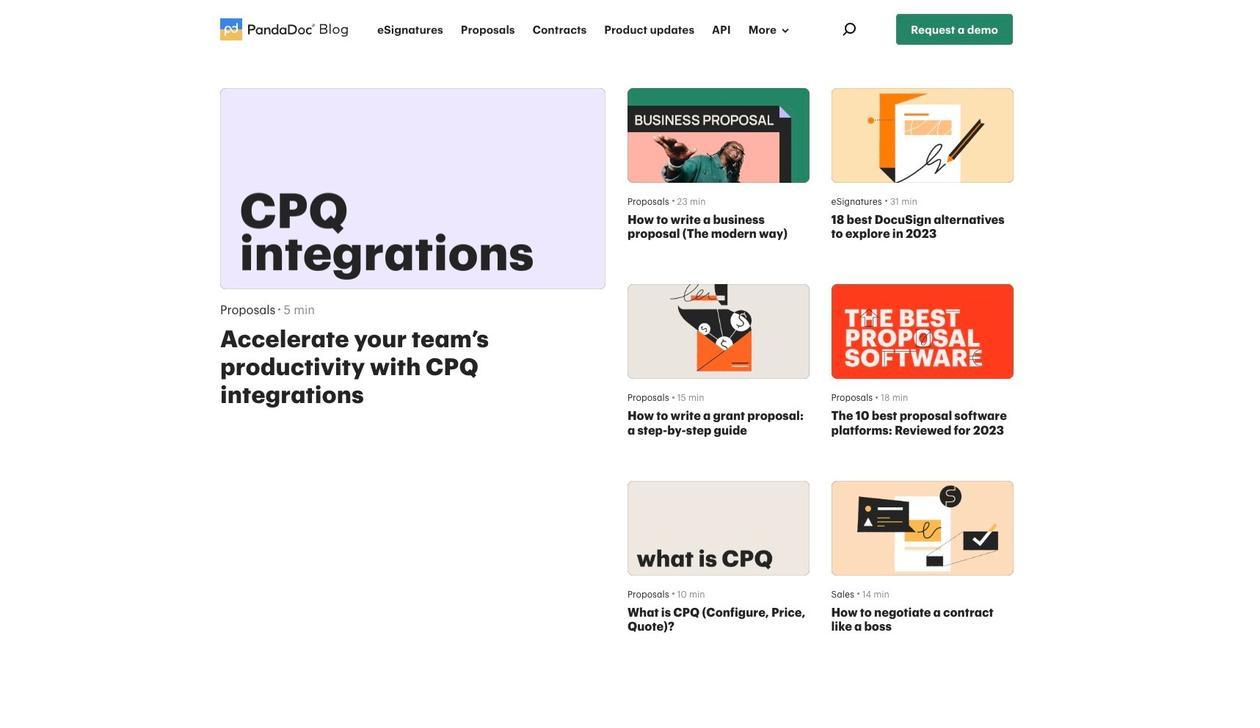 Task type: locate. For each thing, give the bounding box(es) containing it.
what is cpq (configure, price, quote)? image
[[628, 481, 810, 576]]

how to write a grant proposal: a step-by-step guide image
[[628, 284, 810, 379]]

how to write a business proposal (the modern way) image
[[628, 88, 810, 183]]

the 10 best proposal software platforms: reviewed for 2023 image
[[832, 284, 1014, 379]]

accelerate your team&#8217;s productivity with cpq integrations image
[[220, 88, 606, 289]]



Task type: vqa. For each thing, say whether or not it's contained in the screenshot.
the +1 201-555-0123 "TEXT FIELD"
no



Task type: describe. For each thing, give the bounding box(es) containing it.
how to negotiate a contract like a boss image
[[832, 481, 1014, 576]]

18 best docusign alternatives to explore in 2023 image
[[832, 88, 1014, 183]]



